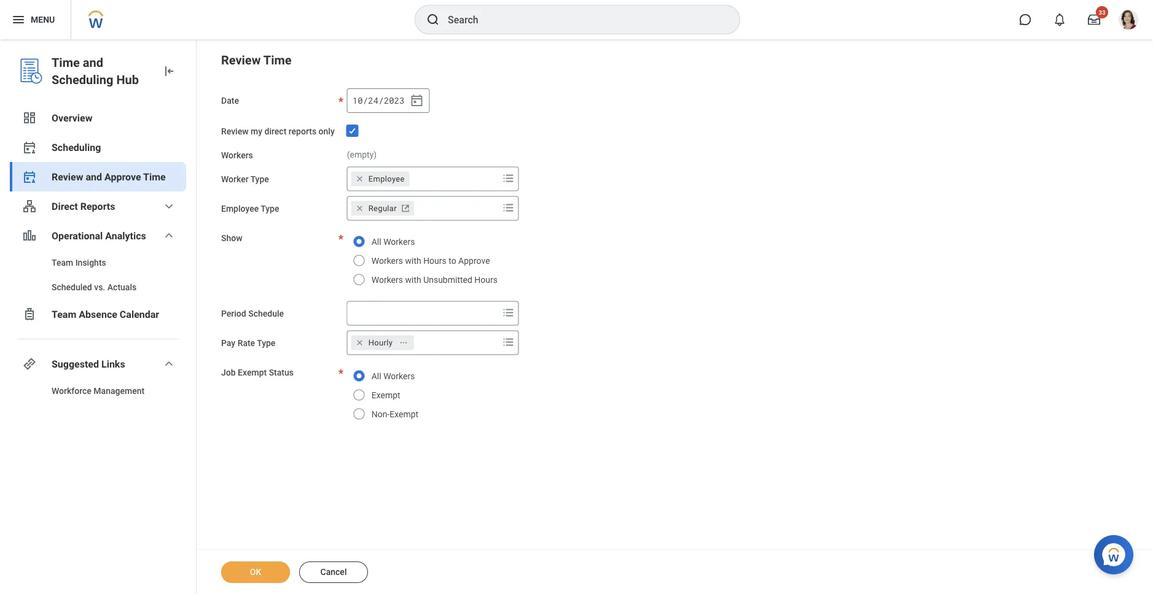 Task type: describe. For each thing, give the bounding box(es) containing it.
2 / from the left
[[379, 95, 384, 106]]

2023
[[384, 95, 405, 106]]

prompts image for period schedule
[[501, 306, 516, 320]]

calendar image
[[410, 93, 424, 108]]

hourly, press delete to clear value. option
[[351, 336, 414, 351]]

view team image
[[22, 199, 37, 214]]

ext link image
[[399, 202, 412, 215]]

only
[[319, 127, 335, 137]]

Period Schedule field
[[348, 303, 499, 325]]

search image
[[426, 12, 441, 27]]

employee element
[[369, 174, 405, 185]]

notifications large image
[[1054, 14, 1066, 26]]

direct
[[265, 127, 287, 137]]

ok button
[[221, 562, 290, 584]]

with for unsubmitted
[[405, 275, 421, 285]]

transformation import image
[[162, 64, 176, 79]]

check small image
[[345, 124, 360, 138]]

regular
[[369, 204, 397, 213]]

10
[[353, 95, 363, 106]]

x small image for pay rate type
[[354, 337, 366, 349]]

workforce
[[52, 386, 91, 396]]

suggested
[[52, 359, 99, 370]]

1 horizontal spatial time
[[143, 171, 166, 183]]

(empty)
[[347, 150, 377, 160]]

1 horizontal spatial hours
[[475, 275, 498, 285]]

calendar
[[120, 309, 159, 320]]

workers for workers with unsubmitted hours
[[372, 275, 403, 285]]

operational analytics
[[52, 230, 146, 242]]

employee for employee
[[369, 175, 405, 184]]

2 vertical spatial type
[[257, 338, 275, 348]]

review and approve time link
[[10, 162, 186, 192]]

2 scheduling from the top
[[52, 142, 101, 153]]

cancel
[[320, 568, 347, 578]]

actuals
[[107, 282, 137, 292]]

hourly
[[369, 339, 393, 348]]

regular, press delete to clear value, ctrl + enter opens in new window. option
[[351, 201, 414, 216]]

chevron down small image
[[162, 199, 176, 214]]

job exempt status
[[221, 368, 294, 378]]

all for exempt
[[372, 372, 381, 382]]

with for hours
[[405, 256, 421, 266]]

employee, press delete to clear value. option
[[351, 172, 410, 187]]

Search Workday  search field
[[448, 6, 715, 33]]

time and scheduling hub element
[[52, 54, 152, 88]]

operational analytics button
[[10, 221, 186, 251]]

absence
[[79, 309, 117, 320]]

review for review and approve time
[[52, 171, 83, 183]]

direct reports
[[52, 201, 115, 212]]

period
[[221, 309, 246, 319]]

team insights
[[52, 258, 106, 268]]

all workers for exempt
[[372, 372, 415, 382]]

workers down related actions icon
[[384, 372, 415, 382]]

review for review my direct reports only
[[221, 127, 249, 137]]

team insights link
[[10, 251, 186, 275]]

hourly element
[[369, 338, 393, 349]]

workers for workers with hours to approve
[[372, 256, 403, 266]]

job
[[221, 368, 236, 378]]

suggested links button
[[10, 350, 186, 379]]

chevron down small image for links
[[162, 357, 176, 372]]

non-exempt
[[372, 410, 419, 420]]

regular element
[[369, 203, 397, 214]]

1 vertical spatial exempt
[[372, 391, 400, 401]]

prompts image for worker type
[[501, 171, 516, 186]]

prompts image for employee type
[[501, 201, 516, 215]]

1 vertical spatial approve
[[458, 256, 490, 266]]

menu button
[[0, 0, 71, 39]]

approve inside navigation pane region
[[104, 171, 141, 183]]



Task type: vqa. For each thing, say whether or not it's contained in the screenshot.
6th Row from the bottom of the page
no



Task type: locate. For each thing, give the bounding box(es) containing it.
overview
[[52, 112, 92, 124]]

to
[[449, 256, 456, 266]]

employee up regular
[[369, 175, 405, 184]]

/
[[363, 95, 368, 106], [379, 95, 384, 106]]

0 vertical spatial approve
[[104, 171, 141, 183]]

1 vertical spatial team
[[52, 309, 76, 320]]

all for workers with hours to approve
[[372, 237, 381, 247]]

workers down ext link icon at top
[[384, 237, 415, 247]]

justify image
[[11, 12, 26, 27]]

hours
[[423, 256, 447, 266], [475, 275, 498, 285]]

team up scheduled
[[52, 258, 73, 268]]

all
[[372, 237, 381, 247], [372, 372, 381, 382]]

all down hourly at the left bottom
[[372, 372, 381, 382]]

scheduled vs. actuals link
[[10, 275, 186, 300]]

33
[[1099, 9, 1106, 16]]

1 scheduling from the top
[[52, 73, 113, 87]]

chart image
[[22, 229, 37, 243]]

link image
[[22, 357, 37, 372]]

team absence calendar
[[52, 309, 159, 320]]

1 horizontal spatial /
[[379, 95, 384, 106]]

0 vertical spatial scheduling
[[52, 73, 113, 87]]

x small image left regular
[[354, 202, 366, 215]]

scheduling link
[[10, 133, 186, 162]]

scheduling inside time and scheduling hub
[[52, 73, 113, 87]]

employee down worker
[[221, 204, 259, 214]]

type down worker type at top left
[[261, 204, 279, 214]]

team for team insights
[[52, 258, 73, 268]]

scheduling
[[52, 73, 113, 87], [52, 142, 101, 153]]

pay rate type
[[221, 338, 275, 348]]

1 x small image from the top
[[354, 173, 366, 185]]

with down workers with hours to approve
[[405, 275, 421, 285]]

review inside navigation pane region
[[52, 171, 83, 183]]

0 vertical spatial x small image
[[354, 173, 366, 185]]

x small image inside employee, press delete to clear value. option
[[354, 173, 366, 185]]

exempt for non-
[[390, 410, 419, 420]]

approve up direct reports dropdown button
[[104, 171, 141, 183]]

status
[[269, 368, 294, 378]]

worker
[[221, 174, 249, 184]]

calendar user solid image
[[22, 170, 37, 184]]

x small image inside hourly, press delete to clear value. option
[[354, 337, 366, 349]]

team inside "link"
[[52, 309, 76, 320]]

1 vertical spatial type
[[261, 204, 279, 214]]

type right rate
[[257, 338, 275, 348]]

workers for workers
[[221, 150, 253, 161]]

0 vertical spatial exempt
[[238, 368, 267, 378]]

1 vertical spatial chevron down small image
[[162, 357, 176, 372]]

management
[[94, 386, 144, 396]]

analytics
[[105, 230, 146, 242]]

cancel button
[[299, 562, 368, 584]]

team down scheduled
[[52, 309, 76, 320]]

0 horizontal spatial hours
[[423, 256, 447, 266]]

2 with from the top
[[405, 275, 421, 285]]

0 vertical spatial prompts image
[[501, 201, 516, 215]]

schedule
[[248, 309, 284, 319]]

2 all workers from the top
[[372, 372, 415, 382]]

scheduling up overview
[[52, 73, 113, 87]]

1 prompts image from the top
[[501, 171, 516, 186]]

0 horizontal spatial employee
[[221, 204, 259, 214]]

chevron down small image right links
[[162, 357, 176, 372]]

profile logan mcneil image
[[1119, 10, 1139, 32]]

workers up worker
[[221, 150, 253, 161]]

ok
[[250, 568, 261, 578]]

direct reports button
[[10, 192, 186, 221]]

team absence calendar link
[[10, 300, 186, 329]]

2 vertical spatial review
[[52, 171, 83, 183]]

prompts image
[[501, 201, 516, 215], [501, 306, 516, 320]]

review time
[[221, 53, 292, 67]]

review and approve time
[[52, 171, 166, 183]]

navigation pane region
[[0, 39, 197, 595]]

team for team absence calendar
[[52, 309, 76, 320]]

2 vertical spatial exempt
[[390, 410, 419, 420]]

employee inside employee, press delete to clear value. option
[[369, 175, 405, 184]]

prompts image for pay rate type
[[501, 335, 516, 350]]

with
[[405, 256, 421, 266], [405, 275, 421, 285]]

10 / 24 / 2023
[[353, 95, 405, 106]]

0 vertical spatial all workers
[[372, 237, 415, 247]]

1 prompts image from the top
[[501, 201, 516, 215]]

menu
[[31, 15, 55, 25]]

0 vertical spatial with
[[405, 256, 421, 266]]

2 x small image from the top
[[354, 202, 366, 215]]

type for employee type
[[261, 204, 279, 214]]

0 vertical spatial team
[[52, 258, 73, 268]]

1 all workers from the top
[[372, 237, 415, 247]]

type for worker type
[[251, 174, 269, 184]]

exempt
[[238, 368, 267, 378], [372, 391, 400, 401], [390, 410, 419, 420]]

my
[[251, 127, 262, 137]]

all workers down regular, press delete to clear value, ctrl + enter opens in new window. option
[[372, 237, 415, 247]]

all workers
[[372, 237, 415, 247], [372, 372, 415, 382]]

x small image for employee type
[[354, 202, 366, 215]]

non-
[[372, 410, 390, 420]]

review up the direct
[[52, 171, 83, 183]]

type right worker
[[251, 174, 269, 184]]

hours left to
[[423, 256, 447, 266]]

review
[[221, 53, 261, 67], [221, 127, 249, 137], [52, 171, 83, 183]]

task timeoff image
[[22, 307, 37, 322]]

chevron down small image for analytics
[[162, 229, 176, 243]]

reports
[[80, 201, 115, 212]]

exempt for job
[[238, 368, 267, 378]]

/ right 24 on the left top of page
[[379, 95, 384, 106]]

3 x small image from the top
[[354, 337, 366, 349]]

hours right the unsubmitted
[[475, 275, 498, 285]]

prompts image
[[501, 171, 516, 186], [501, 335, 516, 350]]

time and scheduling hub
[[52, 55, 139, 87]]

inbox large image
[[1088, 14, 1101, 26]]

and
[[83, 55, 103, 70], [86, 171, 102, 183]]

calendar user solid image
[[22, 140, 37, 155]]

all workers down hourly, press delete to clear value. option
[[372, 372, 415, 382]]

/ right 10 at the left top of page
[[363, 95, 368, 106]]

show
[[221, 233, 242, 243]]

rate
[[238, 338, 255, 348]]

1 team from the top
[[52, 258, 73, 268]]

1 vertical spatial x small image
[[354, 202, 366, 215]]

approve
[[104, 171, 141, 183], [458, 256, 490, 266]]

1 vertical spatial with
[[405, 275, 421, 285]]

1 vertical spatial and
[[86, 171, 102, 183]]

1 vertical spatial all workers
[[372, 372, 415, 382]]

time inside time and scheduling hub
[[52, 55, 80, 70]]

scheduled
[[52, 282, 92, 292]]

and up overview link
[[83, 55, 103, 70]]

suggested links
[[52, 359, 125, 370]]

0 vertical spatial chevron down small image
[[162, 229, 176, 243]]

workers with unsubmitted hours
[[372, 275, 498, 285]]

reports
[[289, 127, 317, 137]]

review for review time
[[221, 53, 261, 67]]

x small image for worker type
[[354, 173, 366, 185]]

1 vertical spatial employee
[[221, 204, 259, 214]]

0 vertical spatial type
[[251, 174, 269, 184]]

x small image left hourly element
[[354, 337, 366, 349]]

review my direct reports only
[[221, 127, 335, 137]]

operational analytics element
[[10, 251, 186, 300]]

and for time
[[83, 55, 103, 70]]

approve right to
[[458, 256, 490, 266]]

insights
[[75, 258, 106, 268]]

scheduled vs. actuals
[[52, 282, 137, 292]]

links
[[101, 359, 125, 370]]

1 / from the left
[[363, 95, 368, 106]]

all down regular
[[372, 237, 381, 247]]

1 vertical spatial hours
[[475, 275, 498, 285]]

operational
[[52, 230, 103, 242]]

0 vertical spatial review
[[221, 53, 261, 67]]

1 vertical spatial scheduling
[[52, 142, 101, 153]]

and up reports
[[86, 171, 102, 183]]

date
[[221, 96, 239, 106]]

0 horizontal spatial /
[[363, 95, 368, 106]]

chevron down small image down chevron down small image at the left top
[[162, 229, 176, 243]]

workforce management link
[[10, 379, 186, 404]]

2 horizontal spatial time
[[263, 53, 292, 67]]

related actions image
[[400, 339, 408, 347]]

pay
[[221, 338, 235, 348]]

2 prompts image from the top
[[501, 335, 516, 350]]

2 vertical spatial x small image
[[354, 337, 366, 349]]

0 horizontal spatial approve
[[104, 171, 141, 183]]

dashboard image
[[22, 111, 37, 125]]

workers down workers with hours to approve
[[372, 275, 403, 285]]

1 horizontal spatial employee
[[369, 175, 405, 184]]

workers
[[221, 150, 253, 161], [384, 237, 415, 247], [372, 256, 403, 266], [372, 275, 403, 285], [384, 372, 415, 382]]

1 vertical spatial prompts image
[[501, 335, 516, 350]]

all workers for workers with hours to approve
[[372, 237, 415, 247]]

chevron down small image
[[162, 229, 176, 243], [162, 357, 176, 372]]

workforce management
[[52, 386, 144, 396]]

overview link
[[10, 103, 186, 133]]

24
[[368, 95, 379, 106]]

team inside operational analytics element
[[52, 258, 73, 268]]

0 vertical spatial and
[[83, 55, 103, 70]]

type
[[251, 174, 269, 184], [261, 204, 279, 214], [257, 338, 275, 348]]

x small image down (empty)
[[354, 173, 366, 185]]

2 prompts image from the top
[[501, 306, 516, 320]]

direct
[[52, 201, 78, 212]]

workers with hours to approve
[[372, 256, 490, 266]]

0 vertical spatial prompts image
[[501, 171, 516, 186]]

x small image inside regular, press delete to clear value, ctrl + enter opens in new window. option
[[354, 202, 366, 215]]

date group
[[347, 88, 430, 113]]

unsubmitted
[[423, 275, 472, 285]]

time
[[263, 53, 292, 67], [52, 55, 80, 70], [143, 171, 166, 183]]

0 horizontal spatial time
[[52, 55, 80, 70]]

1 vertical spatial review
[[221, 127, 249, 137]]

review up 'date'
[[221, 53, 261, 67]]

x small image
[[354, 173, 366, 185], [354, 202, 366, 215], [354, 337, 366, 349]]

and for review
[[86, 171, 102, 183]]

0 vertical spatial all
[[372, 237, 381, 247]]

1 vertical spatial all
[[372, 372, 381, 382]]

2 all from the top
[[372, 372, 381, 382]]

2 team from the top
[[52, 309, 76, 320]]

employee type
[[221, 204, 279, 214]]

workers up workers with unsubmitted hours in the left of the page
[[372, 256, 403, 266]]

and inside time and scheduling hub
[[83, 55, 103, 70]]

employee for employee type
[[221, 204, 259, 214]]

worker type
[[221, 174, 269, 184]]

team
[[52, 258, 73, 268], [52, 309, 76, 320]]

hub
[[116, 73, 139, 87]]

vs.
[[94, 282, 105, 292]]

1 chevron down small image from the top
[[162, 229, 176, 243]]

scheduling down overview
[[52, 142, 101, 153]]

employee
[[369, 175, 405, 184], [221, 204, 259, 214]]

0 vertical spatial hours
[[423, 256, 447, 266]]

period schedule
[[221, 309, 284, 319]]

with up workers with unsubmitted hours in the left of the page
[[405, 256, 421, 266]]

2 chevron down small image from the top
[[162, 357, 176, 372]]

33 button
[[1081, 6, 1109, 33]]

1 vertical spatial prompts image
[[501, 306, 516, 320]]

1 horizontal spatial approve
[[458, 256, 490, 266]]

1 all from the top
[[372, 237, 381, 247]]

review left my
[[221, 127, 249, 137]]

1 with from the top
[[405, 256, 421, 266]]

0 vertical spatial employee
[[369, 175, 405, 184]]



